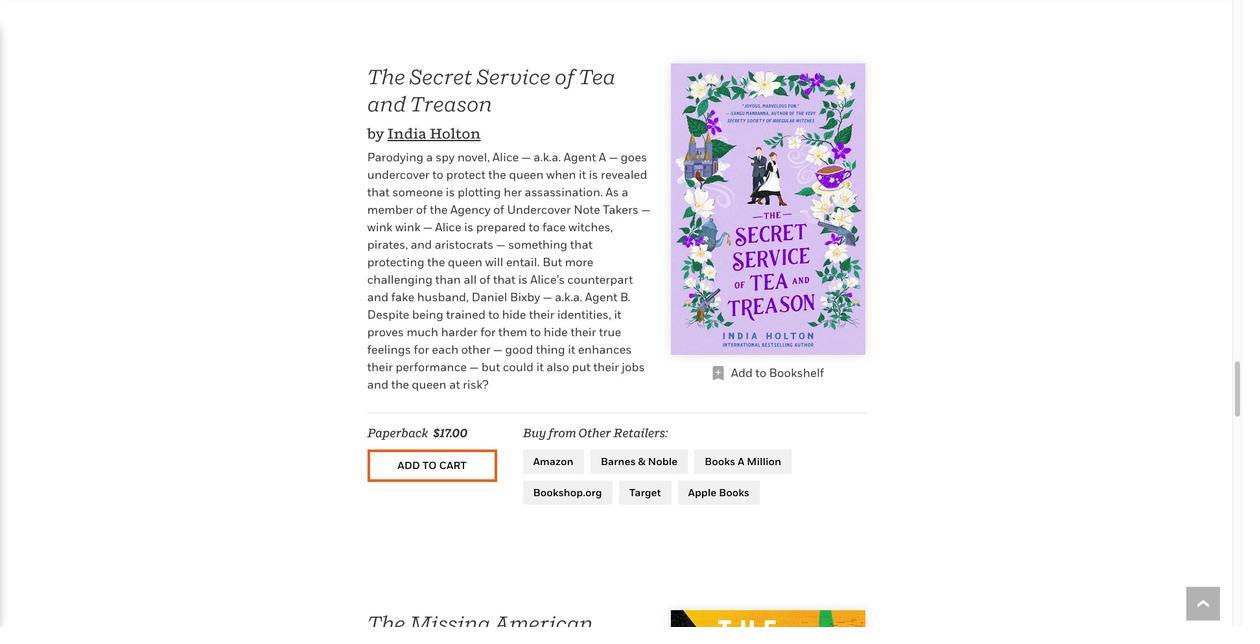 Task type: vqa. For each thing, say whether or not it's contained in the screenshot.
Takers
yes



Task type: describe. For each thing, give the bounding box(es) containing it.
0 horizontal spatial alice
[[435, 220, 462, 234]]

— left but
[[470, 361, 479, 374]]

but
[[482, 361, 500, 374]]

$17.00
[[433, 427, 468, 440]]

each
[[432, 343, 459, 357]]

— down alice's
[[543, 291, 552, 304]]

— up her
[[522, 150, 531, 164]]

books a million link
[[695, 450, 792, 474]]

to down spy
[[433, 168, 444, 182]]

revealed
[[601, 168, 648, 182]]

is left revealed
[[589, 168, 598, 182]]

true
[[599, 326, 622, 339]]

0 vertical spatial a.k.a.
[[534, 150, 561, 164]]

challenging
[[367, 273, 433, 287]]

their down bixby at the top left of the page
[[529, 308, 555, 322]]

their down feelings
[[367, 361, 393, 374]]

pirates,
[[367, 238, 408, 252]]

other
[[579, 427, 612, 440]]

0 vertical spatial books
[[705, 455, 736, 468]]

will
[[485, 255, 504, 269]]

the secret service of tea and treason book cover picture image
[[671, 64, 866, 356]]

buy from other retailers:
[[523, 427, 668, 440]]

and up despite
[[367, 291, 389, 304]]

assassination.
[[525, 185, 603, 199]]

is down "agency"
[[464, 220, 474, 234]]

witches,
[[569, 220, 613, 234]]

&
[[638, 455, 646, 468]]

bookshop.org
[[533, 486, 602, 499]]

alice's
[[530, 273, 565, 287]]

it up the true
[[614, 308, 622, 322]]

add to bookshelf
[[731, 367, 824, 380]]

0 horizontal spatial that
[[367, 185, 390, 199]]

the missing american book cover picture image
[[671, 611, 866, 628]]

the secret service of tea and treason link
[[367, 64, 616, 116]]

harder
[[441, 326, 478, 339]]

proves
[[367, 326, 404, 339]]

it up put
[[568, 343, 576, 357]]

someone
[[393, 185, 443, 199]]

— right 'takers'
[[642, 203, 651, 217]]

risk?
[[463, 378, 489, 392]]

barnes & noble
[[601, 455, 678, 468]]

agency
[[451, 203, 491, 217]]

add to cart button
[[367, 450, 497, 482]]

also
[[547, 361, 569, 374]]

1 vertical spatial a.k.a.
[[555, 291, 583, 304]]

when
[[547, 168, 576, 182]]

the secret service of tea and treason
[[367, 64, 616, 116]]

her
[[504, 185, 522, 199]]

jobs
[[622, 361, 645, 374]]

holton
[[430, 125, 481, 142]]

undercover
[[507, 203, 571, 217]]

note
[[574, 203, 601, 217]]

is down protect at the left of the page
[[446, 185, 455, 199]]

to up something
[[529, 220, 540, 234]]

than
[[435, 273, 461, 287]]

entail.
[[506, 255, 540, 269]]

bookshelf
[[770, 367, 824, 380]]

good
[[505, 343, 533, 357]]

protecting
[[367, 255, 425, 269]]

1 wink from the left
[[367, 220, 393, 234]]

novel,
[[458, 150, 490, 164]]

plotting
[[458, 185, 501, 199]]

the up than
[[427, 255, 445, 269]]

and down feelings
[[367, 378, 389, 392]]

apple
[[689, 486, 717, 499]]

daniel
[[472, 291, 507, 304]]

1 vertical spatial for
[[414, 343, 429, 357]]

cart
[[439, 460, 467, 472]]

performance
[[396, 361, 467, 374]]

identities,
[[558, 308, 612, 322]]

barnes & noble link
[[591, 450, 688, 474]]

protect
[[446, 168, 486, 182]]

2 horizontal spatial queen
[[509, 168, 544, 182]]

face
[[543, 220, 566, 234]]

from
[[549, 427, 576, 440]]

0 horizontal spatial hide
[[502, 308, 526, 322]]

— down someone
[[423, 220, 433, 234]]

being
[[412, 308, 444, 322]]

but
[[543, 255, 562, 269]]

it left also
[[537, 361, 544, 374]]

paperback
[[367, 427, 428, 440]]

target link
[[619, 481, 672, 505]]

add for add to cart
[[398, 460, 420, 472]]

0 vertical spatial a
[[426, 150, 433, 164]]

1 vertical spatial queen
[[448, 255, 483, 269]]

treason
[[410, 91, 492, 116]]

put
[[572, 361, 591, 374]]

spy
[[436, 150, 455, 164]]

2 horizontal spatial that
[[570, 238, 593, 252]]

of up prepared
[[494, 203, 505, 217]]

the down performance
[[391, 378, 409, 392]]

add for add to bookshelf
[[731, 367, 753, 380]]

husband,
[[417, 291, 469, 304]]



Task type: locate. For each thing, give the bounding box(es) containing it.
queen
[[509, 168, 544, 182], [448, 255, 483, 269], [412, 378, 447, 392]]

of right all in the left top of the page
[[480, 273, 491, 287]]

undercover
[[367, 168, 430, 182]]

india holton link
[[388, 125, 481, 142]]

that
[[367, 185, 390, 199], [570, 238, 593, 252], [493, 273, 516, 287]]

india
[[388, 125, 427, 142]]

secret
[[409, 64, 473, 89]]

2 wink from the left
[[395, 220, 421, 234]]

books up apple books
[[705, 455, 736, 468]]

could
[[503, 361, 534, 374]]

and inside the secret service of tea and treason
[[367, 91, 406, 116]]

to left bookshelf
[[756, 367, 767, 380]]

alice up aristocrats
[[435, 220, 462, 234]]

1 vertical spatial alice
[[435, 220, 462, 234]]

for up other
[[481, 326, 496, 339]]

— up but
[[493, 343, 503, 357]]

noble
[[648, 455, 678, 468]]

to
[[433, 168, 444, 182], [529, 220, 540, 234], [489, 308, 500, 322], [530, 326, 541, 339], [756, 367, 767, 380], [423, 460, 437, 472]]

it
[[579, 168, 586, 182], [614, 308, 622, 322], [568, 343, 576, 357], [537, 361, 544, 374]]

0 vertical spatial alice
[[493, 150, 519, 164]]

1 horizontal spatial alice
[[493, 150, 519, 164]]

1 horizontal spatial wink
[[395, 220, 421, 234]]

of down someone
[[416, 203, 427, 217]]

all
[[464, 273, 477, 287]]

queen down aristocrats
[[448, 255, 483, 269]]

paperback $17.00
[[367, 427, 468, 440]]

fake
[[391, 291, 415, 304]]

that down will
[[493, 273, 516, 287]]

by
[[367, 125, 385, 142]]

of inside the secret service of tea and treason
[[555, 64, 575, 89]]

it right when
[[579, 168, 586, 182]]

1 horizontal spatial that
[[493, 273, 516, 287]]

0 vertical spatial agent
[[564, 150, 596, 164]]

the up her
[[489, 168, 507, 182]]

1 vertical spatial a
[[622, 185, 629, 199]]

bixby
[[510, 291, 540, 304]]

buy
[[523, 427, 546, 440]]

1 horizontal spatial queen
[[448, 255, 483, 269]]

1 horizontal spatial a
[[738, 455, 745, 468]]

0 horizontal spatial for
[[414, 343, 429, 357]]

their down enhances
[[594, 361, 619, 374]]

thing
[[536, 343, 565, 357]]

0 vertical spatial add
[[731, 367, 753, 380]]

1 horizontal spatial for
[[481, 326, 496, 339]]

alice right "novel,"
[[493, 150, 519, 164]]

—
[[522, 150, 531, 164], [609, 150, 618, 164], [642, 203, 651, 217], [423, 220, 433, 234], [496, 238, 506, 252], [543, 291, 552, 304], [493, 343, 503, 357], [470, 361, 479, 374]]

a right as
[[622, 185, 629, 199]]

agent down counterpart
[[585, 291, 618, 304]]

a
[[599, 150, 606, 164], [738, 455, 745, 468]]

2 vertical spatial queen
[[412, 378, 447, 392]]

that up more
[[570, 238, 593, 252]]

a left spy
[[426, 150, 433, 164]]

wink up pirates,
[[367, 220, 393, 234]]

1 vertical spatial hide
[[544, 326, 568, 339]]

add to cart
[[398, 460, 467, 472]]

hide up them
[[502, 308, 526, 322]]

counterpart
[[568, 273, 633, 287]]

for down the much
[[414, 343, 429, 357]]

1 vertical spatial add
[[398, 460, 420, 472]]

a left million
[[738, 455, 745, 468]]

hide
[[502, 308, 526, 322], [544, 326, 568, 339]]

to right them
[[530, 326, 541, 339]]

— down prepared
[[496, 238, 506, 252]]

1 horizontal spatial a
[[622, 185, 629, 199]]

add inside button
[[398, 460, 420, 472]]

1 vertical spatial agent
[[585, 291, 618, 304]]

that up member
[[367, 185, 390, 199]]

retailers:
[[614, 427, 668, 440]]

something
[[508, 238, 568, 252]]

tea
[[579, 64, 616, 89]]

member
[[367, 203, 413, 217]]

parodying
[[367, 150, 424, 164]]

0 horizontal spatial a
[[426, 150, 433, 164]]

amazon link
[[523, 450, 584, 474]]

1 horizontal spatial add
[[731, 367, 753, 380]]

alice
[[493, 150, 519, 164], [435, 220, 462, 234]]

1 vertical spatial that
[[570, 238, 593, 252]]

0 horizontal spatial add
[[398, 460, 420, 472]]

a.k.a.
[[534, 150, 561, 164], [555, 291, 583, 304]]

add
[[731, 367, 753, 380], [398, 460, 420, 472]]

a.k.a. up identities,
[[555, 291, 583, 304]]

and down the
[[367, 91, 406, 116]]

more
[[565, 255, 594, 269]]

1 vertical spatial a
[[738, 455, 745, 468]]

goes
[[621, 150, 647, 164]]

is down entail.
[[519, 273, 528, 287]]

of
[[555, 64, 575, 89], [416, 203, 427, 217], [494, 203, 505, 217], [480, 273, 491, 287]]

million
[[747, 455, 782, 468]]

other
[[461, 343, 491, 357]]

as
[[606, 185, 619, 199]]

aristocrats
[[435, 238, 494, 252]]

them
[[499, 326, 527, 339]]

enhances
[[578, 343, 632, 357]]

0 horizontal spatial queen
[[412, 378, 447, 392]]

0 vertical spatial queen
[[509, 168, 544, 182]]

and up protecting
[[411, 238, 432, 252]]

service
[[477, 64, 551, 89]]

bookshop.org link
[[523, 481, 613, 505]]

agent up when
[[564, 150, 596, 164]]

add down paperback $17.00
[[398, 460, 420, 472]]

a.k.a. up when
[[534, 150, 561, 164]]

trained
[[446, 308, 486, 322]]

add left bookshelf
[[731, 367, 753, 380]]

of left tea
[[555, 64, 575, 89]]

— up revealed
[[609, 150, 618, 164]]

b.
[[620, 291, 631, 304]]

apple books
[[689, 486, 750, 499]]

to down daniel
[[489, 308, 500, 322]]

the down someone
[[430, 203, 448, 217]]

apple books link
[[678, 481, 760, 505]]

0 vertical spatial a
[[599, 150, 606, 164]]

by india holton
[[367, 125, 481, 142]]

0 horizontal spatial wink
[[367, 220, 393, 234]]

to left the cart
[[423, 460, 437, 472]]

much
[[407, 326, 439, 339]]

takers
[[603, 203, 639, 217]]

1 vertical spatial books
[[719, 486, 750, 499]]

the
[[367, 64, 405, 89]]

for
[[481, 326, 496, 339], [414, 343, 429, 357]]

despite
[[367, 308, 410, 322]]

0 vertical spatial that
[[367, 185, 390, 199]]

their
[[529, 308, 555, 322], [571, 326, 596, 339], [367, 361, 393, 374], [594, 361, 619, 374]]

a inside parodying a spy novel, alice — a.k.a. agent a — goes undercover to protect the queen when it is revealed that someone is plotting her assassination. as a member of the agency of undercover note takers — wink wink — alice is prepared to face witches, pirates, and aristocrats — something that protecting the queen will entail. but more challenging than all of that is alice's counterpart and fake husband, daniel bixby — a.k.a. agent b. despite being trained to hide their identities, it proves much harder for them to hide their true feelings for each other — good thing it enhances their performance — but could it also put their jobs and the queen at risk?
[[599, 150, 606, 164]]

queen up her
[[509, 168, 544, 182]]

at
[[449, 378, 460, 392]]

0 horizontal spatial a
[[599, 150, 606, 164]]

books a million
[[705, 455, 782, 468]]

0 vertical spatial hide
[[502, 308, 526, 322]]

queen down performance
[[412, 378, 447, 392]]

feelings
[[367, 343, 411, 357]]

a up revealed
[[599, 150, 606, 164]]

barnes
[[601, 455, 636, 468]]

parodying a spy novel, alice — a.k.a. agent a — goes undercover to protect the queen when it is revealed that someone is plotting her assassination. as a member of the agency of undercover note takers — wink wink — alice is prepared to face witches, pirates, and aristocrats — something that protecting the queen will entail. but more challenging than all of that is alice's counterpart and fake husband, daniel bixby — a.k.a. agent b. despite being trained to hide their identities, it proves much harder for them to hide their true feelings for each other — good thing it enhances their performance — but could it also put their jobs and the queen at risk?
[[367, 150, 651, 392]]

books down books a million link
[[719, 486, 750, 499]]

1 horizontal spatial hide
[[544, 326, 568, 339]]

2 vertical spatial that
[[493, 273, 516, 287]]

to inside the add to cart button
[[423, 460, 437, 472]]

wink down member
[[395, 220, 421, 234]]

hide up thing
[[544, 326, 568, 339]]

0 vertical spatial for
[[481, 326, 496, 339]]

prepared
[[476, 220, 526, 234]]

target
[[630, 486, 661, 499]]

books
[[705, 455, 736, 468], [719, 486, 750, 499]]

is
[[589, 168, 598, 182], [446, 185, 455, 199], [464, 220, 474, 234], [519, 273, 528, 287]]

their down identities,
[[571, 326, 596, 339]]



